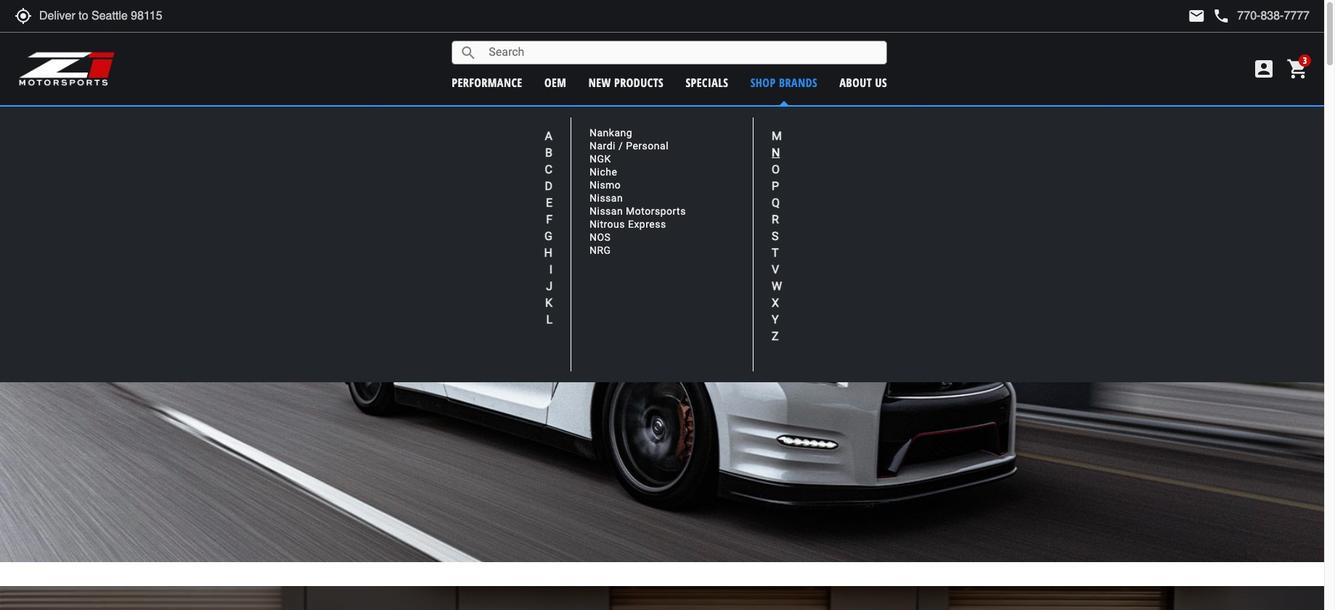 Task type: describe. For each thing, give the bounding box(es) containing it.
a
[[545, 129, 553, 143]]

nitrous
[[590, 219, 625, 230]]

mail link
[[1189, 7, 1206, 25]]

ngk
[[590, 153, 611, 165]]

performance link
[[452, 74, 523, 90]]

account_box
[[1253, 57, 1276, 81]]

l
[[546, 313, 553, 327]]

b
[[546, 146, 553, 160]]

j
[[546, 280, 553, 293]]

nardi / personal link
[[590, 140, 669, 152]]

v
[[772, 263, 780, 277]]

i
[[550, 263, 553, 277]]

nissan link
[[590, 193, 623, 204]]

z1 motorsports logo image
[[18, 51, 116, 87]]

c
[[545, 163, 553, 177]]

performance
[[452, 74, 523, 90]]

nankang link
[[590, 127, 633, 139]]

Search search field
[[477, 41, 887, 64]]

brands
[[779, 74, 818, 90]]

e
[[546, 196, 553, 210]]

search
[[460, 44, 477, 61]]

nos link
[[590, 232, 611, 244]]

us
[[876, 74, 888, 90]]

z
[[772, 330, 779, 344]]

mail phone
[[1189, 7, 1231, 25]]

y
[[772, 313, 779, 327]]

new products
[[589, 74, 664, 90]]

my_location
[[15, 7, 32, 25]]

account_box link
[[1249, 57, 1280, 81]]

2 nissan from the top
[[590, 206, 623, 217]]

nos
[[590, 232, 611, 244]]

niche link
[[590, 167, 618, 178]]

oem link
[[545, 74, 567, 90]]

about us
[[840, 74, 888, 90]]

o
[[772, 163, 780, 177]]

model)
[[759, 113, 788, 127]]

h
[[544, 246, 553, 260]]

nankang nardi / personal ngk niche nismo nissan nissan motorsports nitrous express nos nrg
[[590, 127, 686, 257]]

(change
[[723, 113, 756, 127]]



Task type: vqa. For each thing, say whether or not it's contained in the screenshot.
B
yes



Task type: locate. For each thing, give the bounding box(es) containing it.
n
[[772, 146, 780, 160]]

phone link
[[1213, 7, 1310, 25]]

shop brands link
[[751, 74, 818, 90]]

shopping_cart
[[1287, 57, 1310, 81]]

niche
[[590, 167, 618, 178]]

oem
[[545, 74, 567, 90]]

nismo
[[590, 180, 621, 191]]

k
[[545, 296, 553, 310]]

nrg link
[[590, 245, 611, 257]]

products
[[615, 74, 664, 90]]

x
[[772, 296, 779, 310]]

d
[[545, 179, 553, 193]]

specials link
[[686, 74, 729, 90]]

f
[[546, 213, 553, 227]]

new
[[589, 74, 611, 90]]

currently shopping: r35 (change model)
[[586, 113, 788, 127]]

g
[[545, 230, 553, 243]]

r
[[772, 213, 779, 227]]

about us link
[[840, 74, 888, 90]]

w
[[772, 280, 782, 293]]

shop
[[751, 74, 776, 90]]

r35 gtr mods take your r35 to the next level image
[[0, 135, 1325, 563]]

nitrous express link
[[590, 219, 667, 230]]

0 vertical spatial nissan
[[590, 193, 623, 204]]

nrg
[[590, 245, 611, 257]]

specials
[[686, 74, 729, 90]]

1 nissan from the top
[[590, 193, 623, 204]]

shopping:
[[639, 113, 693, 127]]

shop brands
[[751, 74, 818, 90]]

express
[[628, 219, 667, 230]]

new products link
[[589, 74, 664, 90]]

r35
[[696, 113, 717, 127]]

mail
[[1189, 7, 1206, 25]]

m n o p q r s t v w x y z
[[772, 129, 782, 344]]

(change model) link
[[723, 113, 788, 127]]

q
[[772, 196, 780, 210]]

m
[[772, 129, 782, 143]]

1 vertical spatial nissan
[[590, 206, 623, 217]]

nardi
[[590, 140, 616, 152]]

phone
[[1213, 7, 1231, 25]]

motorsports
[[626, 206, 686, 217]]

about
[[840, 74, 872, 90]]

nismo link
[[590, 180, 621, 191]]

currently
[[586, 113, 636, 127]]

a b c d e f g h i j k l
[[544, 129, 553, 327]]

nissan motorsports link
[[590, 206, 686, 217]]

p
[[772, 179, 779, 193]]

shopping_cart link
[[1283, 57, 1310, 81]]

win this truck shop now to get automatically entered image
[[0, 587, 1325, 611]]

personal
[[626, 140, 669, 152]]

s
[[772, 230, 779, 243]]

nissan down 'nismo'
[[590, 193, 623, 204]]

t
[[772, 246, 779, 260]]

nissan
[[590, 193, 623, 204], [590, 206, 623, 217]]

/
[[619, 140, 623, 152]]

nissan down nissan link
[[590, 206, 623, 217]]

nankang
[[590, 127, 633, 139]]

ngk link
[[590, 153, 611, 165]]



